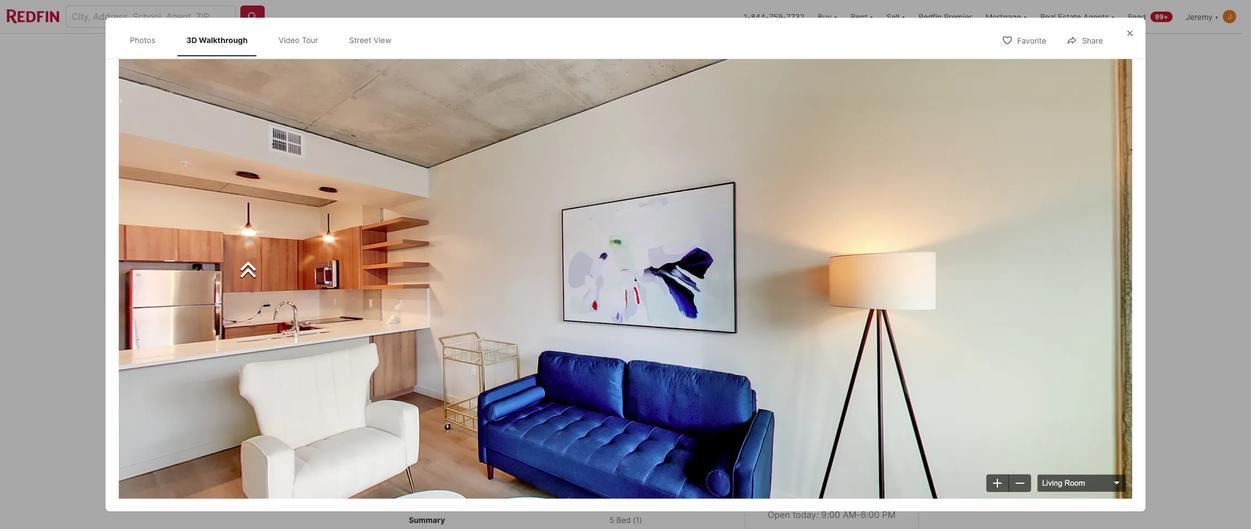 Task type: describe. For each thing, give the bounding box(es) containing it.
video
[[355, 77, 376, 85]]

search tab list
[[325, 34, 687, 62]]

5 beds
[[409, 367, 430, 395]]

redfin
[[919, 12, 942, 21]]

(520) 999-3027 link
[[759, 457, 905, 484]]

7732
[[786, 12, 805, 21]]

3 tab from the left
[[523, 36, 565, 62]]

(1)
[[633, 515, 642, 525]]

5 for 5 bed (1)
[[610, 515, 614, 525]]

1 horizontal spatial the
[[805, 363, 825, 376]]

1,839 sq ft
[[507, 367, 541, 395]]

4 tab from the left
[[565, 36, 625, 62]]

2 baths
[[457, 367, 481, 395]]

3d walkthrough inside button
[[359, 305, 420, 314]]

759-
[[769, 12, 786, 21]]

contact the benedictine
[[759, 363, 893, 376]]

summary tab
[[327, 507, 526, 529]]

w/d in unit
[[464, 420, 499, 428]]

garbage disposal
[[515, 420, 570, 428]]

800
[[400, 346, 417, 357]]

1 vertical spatial 3d
[[339, 77, 348, 85]]

the benedictine 800 n country club rd , tucson , az 85716
[[325, 346, 576, 357]]

beds
[[409, 384, 430, 395]]

summary
[[409, 515, 445, 525]]

plans
[[360, 475, 394, 491]]

1 horizontal spatial share
[[1082, 36, 1103, 45]]

street inside tab
[[349, 35, 371, 45]]

5 bed (1) tab
[[526, 507, 725, 529]]

1,839
[[507, 367, 541, 383]]

open today: 9:00 am-6:00 pm
[[768, 510, 896, 521]]

1 vertical spatial benedictine
[[828, 363, 893, 376]]

more
[[586, 420, 602, 428]]

n
[[419, 346, 426, 357]]

street view inside tab
[[349, 35, 391, 45]]

bed
[[616, 515, 631, 525]]

33
[[861, 305, 872, 314]]

5 tab from the left
[[625, 36, 678, 62]]

1-
[[744, 12, 751, 21]]

1 horizontal spatial share button
[[1057, 29, 1113, 52]]

a for send
[[821, 434, 826, 445]]

in
[[479, 420, 485, 428]]

floor plans
[[325, 475, 394, 491]]

video for video
[[458, 305, 480, 314]]

844-
[[751, 12, 769, 21]]

floor
[[325, 475, 357, 491]]

favorite button
[[992, 29, 1056, 52]]

5 bed (1)
[[610, 515, 642, 525]]

(520) 999-3027
[[804, 465, 875, 476]]

street view button
[[494, 298, 572, 321]]

country
[[428, 346, 462, 357]]

w/d
[[464, 420, 477, 428]]

price
[[325, 384, 346, 395]]

street view inside button
[[519, 305, 562, 314]]

friendly
[[344, 420, 369, 428]]

send a message
[[797, 434, 867, 445]]

&
[[349, 77, 354, 85]]

2 , from the left
[[532, 346, 534, 357]]

request a tour
[[801, 398, 863, 410]]

request
[[801, 398, 836, 410]]

tab list containing summary
[[325, 504, 728, 529]]

3d for tab list containing photos
[[186, 35, 197, 45]]

user photo image
[[1223, 10, 1236, 23]]

video for video tour
[[279, 35, 300, 45]]

2
[[457, 367, 465, 383]]

dishwasher
[[412, 420, 448, 428]]

rd
[[486, 346, 497, 357]]

search
[[360, 44, 386, 54]]

video button
[[433, 298, 490, 321]]

33 photos button
[[837, 298, 909, 321]]

disposal
[[544, 420, 570, 428]]

3d & video tour link
[[325, 65, 740, 332]]

feed
[[1128, 12, 1146, 21]]

0 horizontal spatial benedictine
[[344, 346, 396, 357]]

az
[[537, 346, 548, 357]]



Task type: locate. For each thing, give the bounding box(es) containing it.
pm
[[882, 510, 896, 521]]

1 horizontal spatial 5
[[610, 515, 614, 525]]

garbage
[[515, 420, 542, 428]]

the
[[325, 346, 342, 357], [805, 363, 825, 376]]

1 vertical spatial a
[[821, 434, 826, 445]]

0 vertical spatial the
[[325, 346, 342, 357]]

walkthrough for tab list containing photos
[[199, 35, 248, 45]]

1 horizontal spatial benedictine
[[828, 363, 893, 376]]

submit search image
[[247, 11, 258, 22]]

3d walkthrough tab
[[178, 27, 257, 54]]

walkthrough up "800"
[[371, 305, 420, 314]]

unit
[[487, 420, 499, 428]]

3d inside button
[[359, 305, 370, 314]]

1 horizontal spatial walkthrough
[[371, 305, 420, 314]]

5 inside 5 bed (1) tab
[[610, 515, 614, 525]]

sq
[[507, 384, 518, 395]]

$825 /mo price
[[325, 367, 383, 395]]

street view
[[349, 35, 391, 45], [519, 305, 562, 314]]

street up the video
[[349, 35, 371, 45]]

1 vertical spatial street
[[519, 305, 542, 314]]

0 vertical spatial 5
[[409, 367, 417, 383]]

view inside button
[[544, 305, 562, 314]]

0 vertical spatial a
[[838, 398, 843, 410]]

1 horizontal spatial a
[[838, 398, 843, 410]]

/mo
[[358, 367, 383, 383]]

walkthrough inside tab
[[199, 35, 248, 45]]

walkthrough inside button
[[371, 305, 420, 314]]

walkthrough down submit search icon
[[199, 35, 248, 45]]

0 horizontal spatial 3d walkthrough
[[186, 35, 248, 45]]

3d for 3d walkthrough button
[[359, 305, 370, 314]]

share button
[[1057, 29, 1113, 52], [863, 37, 918, 59]]

0 vertical spatial street view
[[349, 35, 391, 45]]

tucson
[[502, 346, 532, 357]]

street view up 3d & video tour
[[349, 35, 391, 45]]

3d
[[186, 35, 197, 45], [339, 77, 348, 85], [359, 305, 370, 314]]

0 horizontal spatial street
[[349, 35, 371, 45]]

85716
[[551, 346, 576, 357]]

3d walkthrough button
[[334, 298, 429, 321]]

5
[[409, 367, 417, 383], [610, 515, 614, 525]]

2 horizontal spatial 3d
[[359, 305, 370, 314]]

benedictine up tour
[[828, 363, 893, 376]]

map entry image
[[672, 343, 727, 398]]

street up az
[[519, 305, 542, 314]]

1 vertical spatial video
[[458, 305, 480, 314]]

0 vertical spatial video
[[279, 35, 300, 45]]

a/c
[[385, 420, 396, 428]]

request a tour button
[[759, 391, 905, 417]]

1 vertical spatial the
[[805, 363, 825, 376]]

0 horizontal spatial a
[[821, 434, 826, 445]]

1 vertical spatial 3d walkthrough
[[359, 305, 420, 314]]

0 vertical spatial 3d walkthrough
[[186, 35, 248, 45]]

9:00
[[821, 510, 840, 521]]

City, Address, School, Agent, ZIP search field
[[66, 6, 236, 28]]

redfin premier
[[919, 12, 972, 21]]

video inside tab
[[279, 35, 300, 45]]

0 horizontal spatial ,
[[497, 346, 500, 357]]

(520) 999-3027 button
[[759, 457, 905, 484]]

2 tab from the left
[[459, 36, 523, 62]]

street view tab
[[340, 27, 400, 54]]

5 up beds
[[409, 367, 417, 383]]

0 vertical spatial view
[[374, 35, 391, 45]]

1 horizontal spatial 3d walkthrough
[[359, 305, 420, 314]]

, left tucson
[[497, 346, 500, 357]]

5 left bed
[[610, 515, 614, 525]]

street inside button
[[519, 305, 542, 314]]

street
[[349, 35, 371, 45], [519, 305, 542, 314]]

contact
[[759, 363, 802, 376]]

dialog containing photos
[[106, 18, 1146, 512]]

1 horizontal spatial street view
[[519, 305, 562, 314]]

2 vertical spatial 3d
[[359, 305, 370, 314]]

a inside "button"
[[838, 398, 843, 410]]

0 horizontal spatial 3d
[[186, 35, 197, 45]]

dialog
[[106, 18, 1146, 512]]

baths
[[457, 384, 481, 395]]

tour
[[302, 35, 318, 45]]

1 , from the left
[[497, 346, 500, 357]]

a right send
[[821, 434, 826, 445]]

5 for 5 beds
[[409, 367, 417, 383]]

3027
[[852, 465, 875, 476]]

3d walkthrough
[[186, 35, 248, 45], [359, 305, 420, 314]]

street view up az
[[519, 305, 562, 314]]

tab
[[398, 36, 459, 62], [459, 36, 523, 62], [523, 36, 565, 62], [565, 36, 625, 62], [625, 36, 678, 62]]

video tour
[[279, 35, 318, 45]]

1 vertical spatial tab list
[[325, 504, 728, 529]]

a
[[838, 398, 843, 410], [821, 434, 826, 445]]

message
[[828, 434, 867, 445]]

1 vertical spatial view
[[544, 305, 562, 314]]

pet friendly
[[332, 420, 369, 428]]

ft
[[521, 384, 529, 395]]

, left az
[[532, 346, 534, 357]]

a for request
[[838, 398, 843, 410]]

3d inside tab
[[186, 35, 197, 45]]

redfin premier button
[[912, 0, 979, 33]]

99+
[[1155, 12, 1168, 21]]

a left tour
[[838, 398, 843, 410]]

0 vertical spatial 3d
[[186, 35, 197, 45]]

video tour tab
[[270, 27, 327, 54]]

today:
[[793, 510, 819, 521]]

benedictine up /mo
[[344, 346, 396, 357]]

photos
[[873, 305, 899, 314]]

the up $825
[[325, 346, 342, 357]]

view inside tab
[[374, 35, 391, 45]]

view up tour
[[374, 35, 391, 45]]

video left tour
[[279, 35, 300, 45]]

0 horizontal spatial walkthrough
[[199, 35, 248, 45]]

send a message button
[[759, 426, 905, 453]]

0 horizontal spatial share button
[[863, 37, 918, 59]]

3d walkthrough down submit search icon
[[186, 35, 248, 45]]

search link
[[337, 43, 386, 56]]

the right contact
[[805, 363, 825, 376]]

tab list containing photos
[[119, 24, 411, 56]]

1 horizontal spatial video
[[458, 305, 480, 314]]

a inside button
[[821, 434, 826, 445]]

999-
[[831, 465, 852, 476]]

walkthrough
[[199, 35, 248, 45], [371, 305, 420, 314]]

walkthrough for 3d walkthrough button
[[371, 305, 420, 314]]

0 vertical spatial tab list
[[119, 24, 411, 56]]

1 horizontal spatial ,
[[532, 346, 534, 357]]

0 horizontal spatial video
[[279, 35, 300, 45]]

0 horizontal spatial street view
[[349, 35, 391, 45]]

3d walkthrough up "800"
[[359, 305, 420, 314]]

1-844-759-7732 link
[[744, 12, 805, 21]]

3d walkthrough inside tab
[[186, 35, 248, 45]]

photos
[[130, 35, 155, 45]]

1 tab from the left
[[398, 36, 459, 62]]

open
[[768, 510, 790, 521]]

view up az
[[544, 305, 562, 314]]

$825
[[325, 367, 358, 383]]

tab list
[[119, 24, 411, 56], [325, 504, 728, 529]]

(520)
[[804, 465, 829, 476]]

club
[[464, 346, 484, 357]]

33 photos
[[861, 305, 899, 314]]

1 horizontal spatial 3d
[[339, 77, 348, 85]]

0 vertical spatial walkthrough
[[199, 35, 248, 45]]

premier
[[944, 12, 972, 21]]

photos tab
[[121, 27, 164, 54]]

am-
[[843, 510, 861, 521]]

1 horizontal spatial view
[[544, 305, 562, 314]]

1-844-759-7732
[[744, 12, 805, 21]]

0 horizontal spatial the
[[325, 346, 342, 357]]

3d & video tour
[[339, 77, 396, 85]]

tour
[[845, 398, 863, 410]]

0 vertical spatial benedictine
[[344, 346, 396, 357]]

1 horizontal spatial street
[[519, 305, 542, 314]]

5 inside 5 beds
[[409, 367, 417, 383]]

6:00
[[861, 510, 880, 521]]

view
[[374, 35, 391, 45], [544, 305, 562, 314]]

video
[[279, 35, 300, 45], [458, 305, 480, 314]]

1 vertical spatial walkthrough
[[371, 305, 420, 314]]

send
[[797, 434, 819, 445]]

0 horizontal spatial share
[[887, 44, 908, 53]]

1 vertical spatial 5
[[610, 515, 614, 525]]

pet
[[332, 420, 342, 428]]

0 horizontal spatial 5
[[409, 367, 417, 383]]

1 vertical spatial street view
[[519, 305, 562, 314]]

0 vertical spatial street
[[349, 35, 371, 45]]

image image
[[325, 65, 740, 329], [745, 65, 918, 195], [745, 199, 918, 329]]

video up club
[[458, 305, 480, 314]]

favorite
[[1017, 36, 1046, 45]]

video inside button
[[458, 305, 480, 314]]

0 horizontal spatial view
[[374, 35, 391, 45]]

tour
[[378, 77, 396, 85]]



Task type: vqa. For each thing, say whether or not it's contained in the screenshot.
PROPERTY
no



